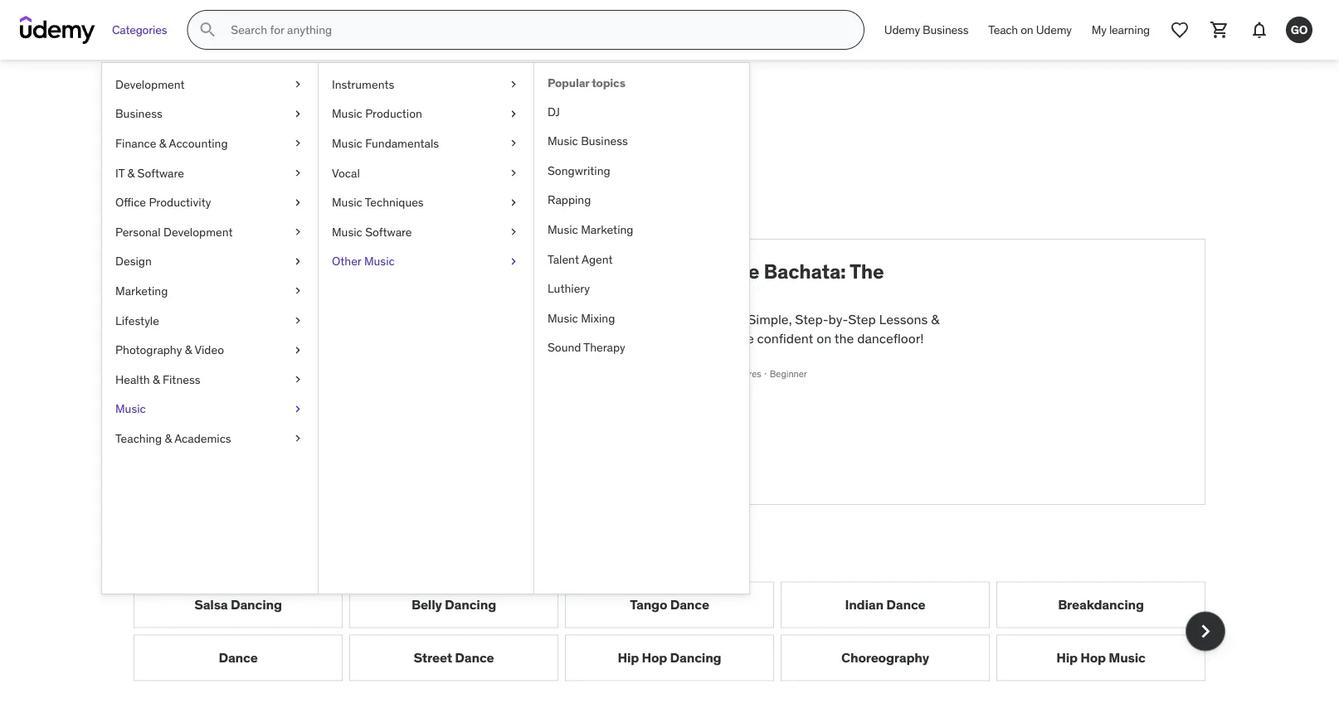 Task type: describe. For each thing, give the bounding box(es) containing it.
music marketing
[[548, 222, 634, 237]]

step
[[849, 311, 876, 328]]

music link
[[102, 395, 318, 424]]

music software
[[332, 225, 412, 239]]

dancing for salsa dancing
[[231, 597, 282, 614]]

xsmall image for marketing
[[291, 283, 305, 299]]

xsmall image for instruments
[[507, 76, 521, 93]]

fundamentals
[[365, 136, 439, 151]]

udemy business
[[885, 22, 969, 37]]

rapping link
[[535, 186, 750, 215]]

xsmall image for development
[[291, 76, 305, 93]]

by-
[[829, 311, 849, 328]]

with
[[720, 311, 745, 328]]

& for software
[[128, 165, 135, 180]]

step-
[[796, 311, 829, 328]]

go
[[1292, 22, 1309, 37]]

help
[[686, 330, 712, 347]]

2 horizontal spatial dancing
[[670, 650, 722, 667]]

popular
[[548, 76, 590, 90]]

xsmall image for business
[[291, 106, 305, 122]]

simple,
[[748, 311, 792, 328]]

lifestyle link
[[102, 306, 318, 336]]

finance & accounting link
[[102, 129, 318, 158]]

teaching
[[115, 431, 162, 446]]

1 vertical spatial to
[[609, 311, 623, 328]]

bachata for bachata relates to health & fitness dance
[[134, 145, 185, 162]]

1 horizontal spatial health
[[248, 145, 289, 162]]

course
[[668, 283, 734, 308]]

bachata:
[[764, 259, 846, 284]]

xsmall image for health & fitness
[[291, 372, 305, 388]]

dancefloor!
[[858, 330, 924, 347]]

belly
[[412, 597, 442, 614]]

students also learn
[[211, 544, 392, 569]]

mixing
[[581, 311, 615, 326]]

other music element
[[534, 63, 750, 594]]

categories button
[[102, 10, 177, 50]]

1 horizontal spatial software
[[365, 225, 412, 239]]

therapy
[[584, 340, 626, 355]]

2 learn from the top
[[573, 311, 607, 328]]

dance up practice
[[626, 311, 664, 328]]

photography & video link
[[102, 336, 318, 365]]

you
[[715, 330, 736, 347]]

carousel element
[[134, 583, 1226, 682]]

talent
[[548, 252, 579, 267]]

teach on udemy
[[989, 22, 1072, 37]]

xsmall image for teaching & academics
[[291, 431, 305, 447]]

photography
[[115, 343, 182, 358]]

xsmall image for office productivity
[[291, 195, 305, 211]]

to inside learn how to dance bachata: the complete course learn to dance bachata with simple, step-by-step lessons & guided practice to help you be confident on the dancefloor! by demetrio rosario
[[671, 330, 683, 347]]

agent
[[582, 252, 613, 267]]

be
[[739, 330, 754, 347]]

hop for music
[[1081, 650, 1107, 667]]

street dance link
[[350, 636, 559, 682]]

design
[[115, 254, 152, 269]]

& for fitness
[[153, 372, 160, 387]]

lectures
[[729, 368, 762, 380]]

accounting
[[169, 136, 228, 151]]

health & fitness
[[115, 372, 201, 387]]

it & software
[[115, 165, 184, 180]]

music software link
[[319, 217, 534, 247]]

belly dancing
[[412, 597, 496, 614]]

xsmall image for personal development
[[291, 224, 305, 240]]

marketing link
[[102, 277, 318, 306]]

music for music production
[[332, 106, 363, 121]]

my
[[1092, 22, 1107, 37]]

music for music business
[[548, 134, 578, 149]]

wishlist image
[[1171, 20, 1190, 40]]

music for music fundamentals
[[332, 136, 363, 151]]

business for music business
[[581, 134, 628, 149]]

xsmall image for music techniques
[[507, 195, 521, 211]]

breakdancing link
[[997, 583, 1206, 629]]

udemy business link
[[875, 10, 979, 50]]

rapping
[[548, 193, 591, 208]]

talent agent
[[548, 252, 613, 267]]

1 vertical spatial marketing
[[115, 284, 168, 299]]

business for udemy business
[[923, 22, 969, 37]]

practice
[[619, 330, 668, 347]]

music fundamentals link
[[319, 129, 534, 158]]

1 vertical spatial health & fitness link
[[102, 365, 318, 395]]

hip hop dancing
[[618, 650, 722, 667]]

dancing for belly dancing
[[445, 597, 496, 614]]

xsmall image for it & software
[[291, 165, 305, 181]]

also
[[302, 544, 341, 569]]

dj
[[548, 104, 560, 119]]

dance up "with"
[[701, 259, 760, 284]]

office productivity link
[[102, 188, 318, 217]]

business link
[[102, 99, 318, 129]]

& for academics
[[165, 431, 172, 446]]

music business
[[548, 134, 628, 149]]

marketing inside 'link'
[[581, 222, 634, 237]]

choreography
[[842, 650, 930, 667]]

teach
[[989, 22, 1019, 37]]

bachata relates to health & fitness dance
[[134, 145, 394, 162]]

personal development
[[115, 225, 233, 239]]

hip hop dancing link
[[565, 636, 775, 682]]

xsmall image for music
[[291, 401, 305, 418]]

development link
[[102, 70, 318, 99]]

learn
[[345, 544, 392, 569]]

indian dance
[[846, 597, 926, 614]]

music fundamentals
[[332, 136, 439, 151]]

hip hop music
[[1057, 650, 1146, 667]]

personal
[[115, 225, 161, 239]]

music marketing link
[[535, 215, 750, 245]]

academics
[[174, 431, 231, 446]]

0 vertical spatial health & fitness link
[[248, 145, 348, 162]]

indian dance link
[[781, 583, 990, 629]]

salsa dancing link
[[134, 583, 343, 629]]

learn how to dance bachata: the complete course learn to dance bachata with simple, step-by-step lessons & guided practice to help you be confident on the dancefloor! by demetrio rosario
[[573, 259, 940, 364]]

photography & video
[[115, 343, 224, 358]]

music inside carousel "element"
[[1109, 650, 1146, 667]]

0 vertical spatial development
[[115, 77, 185, 92]]

1 learn from the top
[[573, 259, 625, 284]]

dance down salsa dancing link
[[219, 650, 258, 667]]

finance
[[115, 136, 156, 151]]

songwriting
[[548, 163, 611, 178]]

popular topics
[[548, 76, 626, 90]]

dj link
[[535, 97, 750, 127]]

music business link
[[535, 127, 750, 156]]

0 vertical spatial on
[[1021, 22, 1034, 37]]

xsmall image for music software
[[507, 224, 521, 240]]



Task type: locate. For each thing, give the bounding box(es) containing it.
office productivity
[[115, 195, 211, 210]]

dance link
[[348, 145, 394, 162], [134, 636, 343, 682]]

1 horizontal spatial dance link
[[348, 145, 394, 162]]

0 horizontal spatial software
[[137, 165, 184, 180]]

0 vertical spatial health
[[248, 145, 289, 162]]

my learning link
[[1082, 10, 1161, 50]]

dance right tango
[[670, 597, 710, 614]]

& for video
[[185, 343, 192, 358]]

hip down breakdancing "link"
[[1057, 650, 1078, 667]]

xsmall image for lifestyle
[[291, 313, 305, 329]]

on right "teach"
[[1021, 22, 1034, 37]]

health & fitness link
[[248, 145, 348, 162], [102, 365, 318, 395]]

hip for hip hop dancing
[[618, 650, 639, 667]]

1 vertical spatial health
[[115, 372, 150, 387]]

dance
[[354, 145, 394, 162], [701, 259, 760, 284], [626, 311, 664, 328], [670, 597, 710, 614], [887, 597, 926, 614], [219, 650, 258, 667], [455, 650, 494, 667]]

tango dance
[[630, 597, 710, 614]]

xsmall image inside 'music software' link
[[507, 224, 521, 240]]

music techniques link
[[319, 188, 534, 217]]

2 udemy from the left
[[1037, 22, 1072, 37]]

dancing
[[231, 597, 282, 614], [445, 597, 496, 614], [670, 650, 722, 667]]

development
[[115, 77, 185, 92], [164, 225, 233, 239]]

1 horizontal spatial marketing
[[581, 222, 634, 237]]

xsmall image inside vocal link
[[507, 165, 521, 181]]

0 horizontal spatial to
[[233, 145, 245, 162]]

2 hop from the left
[[1081, 650, 1107, 667]]

bachata up the it & software
[[134, 145, 185, 162]]

techniques
[[365, 195, 424, 210]]

other
[[332, 254, 362, 269]]

go link
[[1280, 10, 1320, 50]]

xsmall image inside office productivity link
[[291, 195, 305, 211]]

xsmall image inside business link
[[291, 106, 305, 122]]

1 horizontal spatial hop
[[1081, 650, 1107, 667]]

0 vertical spatial to
[[233, 145, 245, 162]]

street dance
[[414, 650, 494, 667]]

on
[[1021, 22, 1034, 37], [817, 330, 832, 347]]

xsmall image inside the photography & video link
[[291, 342, 305, 359]]

1 vertical spatial software
[[365, 225, 412, 239]]

lessons
[[880, 311, 928, 328]]

on left the
[[817, 330, 832, 347]]

demetrio
[[586, 352, 624, 364]]

my learning
[[1092, 22, 1151, 37]]

business up "finance" at the left
[[115, 106, 163, 121]]

guided
[[573, 330, 616, 347]]

1 vertical spatial bachata
[[134, 145, 185, 162]]

Search for anything text field
[[228, 16, 844, 44]]

music up teaching
[[115, 402, 146, 417]]

1 vertical spatial business
[[115, 106, 163, 121]]

xsmall image inside marketing link
[[291, 283, 305, 299]]

1 vertical spatial fitness
[[163, 372, 201, 387]]

& right it
[[128, 165, 135, 180]]

shopping cart with 0 items image
[[1210, 20, 1230, 40]]

how
[[629, 259, 671, 284]]

health down photography
[[115, 372, 150, 387]]

& right teaching
[[165, 431, 172, 446]]

xsmall image
[[291, 76, 305, 93], [507, 106, 521, 122], [507, 135, 521, 152], [291, 165, 305, 181], [507, 165, 521, 181], [507, 195, 521, 211], [291, 224, 305, 240], [507, 224, 521, 240], [291, 254, 305, 270], [291, 313, 305, 329], [291, 431, 305, 447]]

1 horizontal spatial udemy
[[1037, 22, 1072, 37]]

to left 'help' in the top right of the page
[[671, 330, 683, 347]]

xsmall image inside it & software link
[[291, 165, 305, 181]]

sound
[[548, 340, 581, 355]]

1 hop from the left
[[642, 650, 668, 667]]

development down office productivity link
[[164, 225, 233, 239]]

dancing right salsa
[[231, 597, 282, 614]]

1 vertical spatial to
[[671, 330, 683, 347]]

& right "finance" at the left
[[159, 136, 166, 151]]

development down categories dropdown button
[[115, 77, 185, 92]]

on inside learn how to dance bachata: the complete course learn to dance bachata with simple, step-by-step lessons & guided practice to help you be confident on the dancefloor! by demetrio rosario
[[817, 330, 832, 347]]

fitness inside health & fitness link
[[163, 372, 201, 387]]

music mixing
[[548, 311, 615, 326]]

health & fitness link down courses
[[248, 145, 348, 162]]

0 horizontal spatial fitness
[[163, 372, 201, 387]]

xsmall image for vocal
[[507, 165, 521, 181]]

1 vertical spatial on
[[817, 330, 832, 347]]

1 vertical spatial development
[[164, 225, 233, 239]]

bachata for bachata courses
[[134, 99, 241, 133]]

music up sound
[[548, 311, 578, 326]]

music down breakdancing "link"
[[1109, 650, 1146, 667]]

instruments link
[[319, 70, 534, 99]]

0 vertical spatial to
[[675, 259, 696, 284]]

luthiery link
[[535, 274, 750, 304]]

& inside learn how to dance bachata: the complete course learn to dance bachata with simple, step-by-step lessons & guided practice to help you be confident on the dancefloor! by demetrio rosario
[[932, 311, 940, 328]]

& down courses
[[292, 145, 300, 162]]

students
[[215, 544, 298, 569]]

fitness
[[303, 145, 348, 162], [163, 372, 201, 387]]

music down instruments
[[332, 106, 363, 121]]

music for music techniques
[[332, 195, 363, 210]]

software down techniques
[[365, 225, 412, 239]]

tango dance link
[[565, 583, 775, 629]]

xsmall image inside music techniques link
[[507, 195, 521, 211]]

xsmall image inside other music link
[[507, 254, 521, 270]]

marketing up agent
[[581, 222, 634, 237]]

music up vocal
[[332, 136, 363, 151]]

learning
[[1110, 22, 1151, 37]]

xsmall image inside design link
[[291, 254, 305, 270]]

marketing up lifestyle
[[115, 284, 168, 299]]

production
[[365, 106, 423, 121]]

hop
[[642, 650, 668, 667], [1081, 650, 1107, 667]]

0 horizontal spatial business
[[115, 106, 163, 121]]

xsmall image inside development link
[[291, 76, 305, 93]]

beginner
[[770, 368, 808, 380]]

course
[[222, 201, 285, 226]]

to down complete
[[609, 311, 623, 328]]

xsmall image inside 'personal development' link
[[291, 224, 305, 240]]

0 vertical spatial business
[[923, 22, 969, 37]]

music up other
[[332, 225, 363, 239]]

music for music mixing
[[548, 311, 578, 326]]

dancing down tango dance link
[[670, 650, 722, 667]]

lifestyle
[[115, 313, 159, 328]]

music for music software
[[332, 225, 363, 239]]

bachata courses
[[134, 99, 352, 133]]

music
[[332, 106, 363, 121], [548, 134, 578, 149], [332, 136, 363, 151], [332, 195, 363, 210], [548, 222, 578, 237], [332, 225, 363, 239], [364, 254, 395, 269], [548, 311, 578, 326], [115, 402, 146, 417], [1109, 650, 1146, 667]]

music down vocal
[[332, 195, 363, 210]]

0 horizontal spatial dance link
[[134, 636, 343, 682]]

music down music software
[[364, 254, 395, 269]]

hop inside hip hop dancing link
[[642, 650, 668, 667]]

music techniques
[[332, 195, 424, 210]]

dance link down salsa dancing link
[[134, 636, 343, 682]]

& right lessons
[[932, 311, 940, 328]]

1 vertical spatial learn
[[573, 311, 607, 328]]

bachata up 'help' in the top right of the page
[[667, 311, 717, 328]]

0 horizontal spatial on
[[817, 330, 832, 347]]

submit search image
[[198, 20, 218, 40]]

0 vertical spatial marketing
[[581, 222, 634, 237]]

0 horizontal spatial health
[[115, 372, 150, 387]]

business inside other music 'element'
[[581, 134, 628, 149]]

teaching & academics
[[115, 431, 231, 446]]

breakdancing
[[1059, 597, 1145, 614]]

& for accounting
[[159, 136, 166, 151]]

finance & accounting
[[115, 136, 228, 151]]

0 horizontal spatial hip
[[618, 650, 639, 667]]

0 horizontal spatial udemy
[[885, 22, 921, 37]]

street
[[414, 650, 452, 667]]

xsmall image inside music link
[[291, 401, 305, 418]]

hip for hip hop music
[[1057, 650, 1078, 667]]

business left "teach"
[[923, 22, 969, 37]]

0 vertical spatial software
[[137, 165, 184, 180]]

0 vertical spatial dance link
[[348, 145, 394, 162]]

dance right street
[[455, 650, 494, 667]]

dancing right belly
[[445, 597, 496, 614]]

other music
[[332, 254, 395, 269]]

udemy image
[[20, 16, 95, 44]]

music for music marketing
[[548, 222, 578, 237]]

2 vertical spatial business
[[581, 134, 628, 149]]

bachata up accounting
[[134, 99, 241, 133]]

0 vertical spatial bachata
[[134, 99, 241, 133]]

1 horizontal spatial on
[[1021, 22, 1034, 37]]

to right 'relates'
[[233, 145, 245, 162]]

1 horizontal spatial hip
[[1057, 650, 1078, 667]]

0 horizontal spatial marketing
[[115, 284, 168, 299]]

xsmall image inside the 'teaching & academics' link
[[291, 431, 305, 447]]

categories
[[112, 22, 167, 37]]

music up 'talent'
[[548, 222, 578, 237]]

xsmall image for music fundamentals
[[507, 135, 521, 152]]

fitness down photography & video
[[163, 372, 201, 387]]

bachata inside learn how to dance bachata: the complete course learn to dance bachata with simple, step-by-step lessons & guided practice to help you be confident on the dancefloor! by demetrio rosario
[[667, 311, 717, 328]]

it & software link
[[102, 158, 318, 188]]

0 horizontal spatial hop
[[642, 650, 668, 667]]

music inside "link"
[[332, 136, 363, 151]]

1 horizontal spatial to
[[675, 259, 696, 284]]

2 vertical spatial bachata
[[667, 311, 717, 328]]

1 udemy from the left
[[885, 22, 921, 37]]

1 hip from the left
[[618, 650, 639, 667]]

belly dancing link
[[350, 583, 559, 629]]

teach on udemy link
[[979, 10, 1082, 50]]

hop down breakdancing "link"
[[1081, 650, 1107, 667]]

xsmall image inside instruments link
[[507, 76, 521, 93]]

1 horizontal spatial dancing
[[445, 597, 496, 614]]

xsmall image for photography & video
[[291, 342, 305, 359]]

0 vertical spatial fitness
[[303, 145, 348, 162]]

dance right indian
[[887, 597, 926, 614]]

hip hop music link
[[997, 636, 1206, 682]]

business up songwriting
[[581, 134, 628, 149]]

xsmall image inside lifestyle link
[[291, 313, 305, 329]]

vocal link
[[319, 158, 534, 188]]

notifications image
[[1250, 20, 1270, 40]]

& down photography
[[153, 372, 160, 387]]

salsa dancing
[[194, 597, 282, 614]]

courses
[[246, 99, 352, 133]]

0 horizontal spatial dancing
[[231, 597, 282, 614]]

xsmall image inside music production link
[[507, 106, 521, 122]]

next image
[[1193, 619, 1220, 646]]

xsmall image inside health & fitness link
[[291, 372, 305, 388]]

sound therapy link
[[535, 333, 750, 363]]

vocal
[[332, 165, 360, 180]]

fitness up vocal
[[303, 145, 348, 162]]

1 horizontal spatial to
[[671, 330, 683, 347]]

software up office productivity
[[137, 165, 184, 180]]

rosario
[[626, 352, 657, 364]]

2 horizontal spatial business
[[923, 22, 969, 37]]

health down bachata courses
[[248, 145, 289, 162]]

complete
[[573, 283, 664, 308]]

featured
[[134, 201, 217, 226]]

music inside 'link'
[[548, 222, 578, 237]]

it
[[115, 165, 125, 180]]

featured course
[[134, 201, 285, 226]]

xsmall image for design
[[291, 254, 305, 270]]

xsmall image for other music
[[507, 254, 521, 270]]

xsmall image inside music fundamentals "link"
[[507, 135, 521, 152]]

tango
[[630, 597, 668, 614]]

the
[[835, 330, 854, 347]]

1 horizontal spatial fitness
[[303, 145, 348, 162]]

video
[[195, 343, 224, 358]]

sound therapy
[[548, 340, 626, 355]]

0 horizontal spatial to
[[609, 311, 623, 328]]

xsmall image
[[507, 76, 521, 93], [291, 106, 305, 122], [291, 135, 305, 152], [291, 195, 305, 211], [507, 254, 521, 270], [291, 283, 305, 299], [291, 342, 305, 359], [291, 372, 305, 388], [291, 401, 305, 418]]

xsmall image for music production
[[507, 106, 521, 122]]

marketing
[[581, 222, 634, 237], [115, 284, 168, 299]]

salsa
[[194, 597, 228, 614]]

0 vertical spatial learn
[[573, 259, 625, 284]]

1 horizontal spatial business
[[581, 134, 628, 149]]

hop for dancing
[[642, 650, 668, 667]]

music production link
[[319, 99, 534, 129]]

1 vertical spatial dance link
[[134, 636, 343, 682]]

dance up vocal
[[354, 145, 394, 162]]

to right how
[[675, 259, 696, 284]]

hip down tango
[[618, 650, 639, 667]]

xsmall image for finance & accounting
[[291, 135, 305, 152]]

other music link
[[319, 247, 534, 277]]

xsmall image inside the finance & accounting link
[[291, 135, 305, 152]]

& left video
[[185, 343, 192, 358]]

health & fitness link down video
[[102, 365, 318, 395]]

hop down tango
[[642, 650, 668, 667]]

2 hip from the left
[[1057, 650, 1078, 667]]

bachata
[[134, 99, 241, 133], [134, 145, 185, 162], [667, 311, 717, 328]]

hop inside hip hop music link
[[1081, 650, 1107, 667]]

music down dj
[[548, 134, 578, 149]]

dance link up vocal
[[348, 145, 394, 162]]

office
[[115, 195, 146, 210]]

topics
[[592, 76, 626, 90]]

25 lectures
[[716, 368, 762, 380]]



Task type: vqa. For each thing, say whether or not it's contained in the screenshot.
the left Udemy
yes



